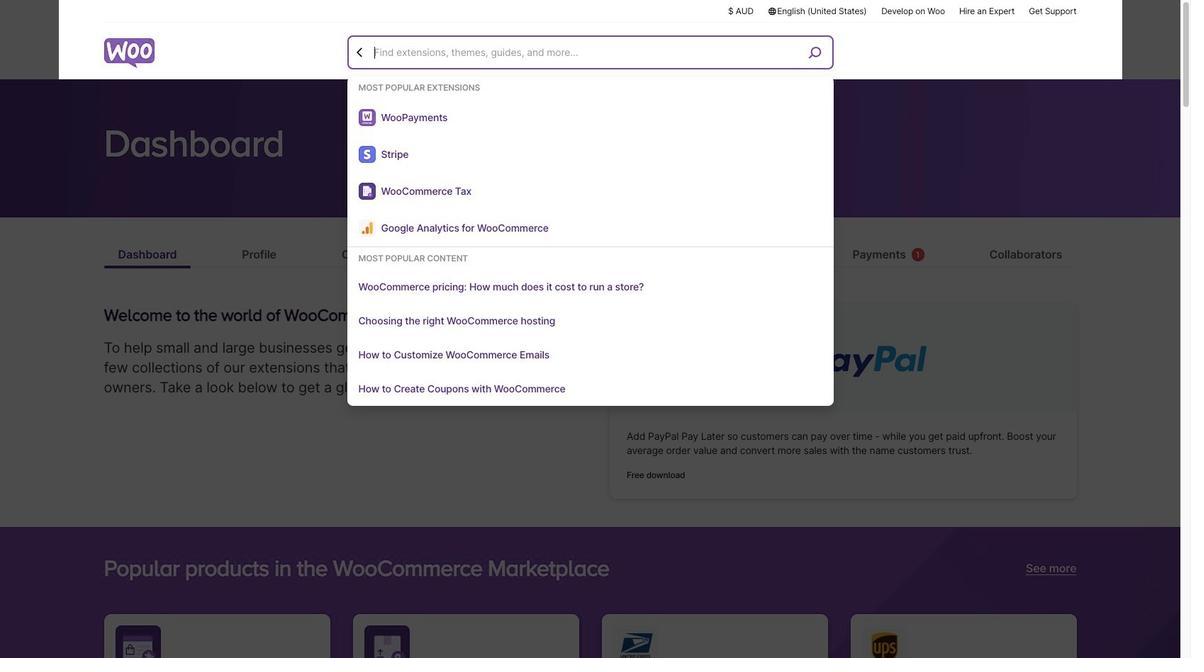 Task type: locate. For each thing, give the bounding box(es) containing it.
group
[[347, 82, 834, 247], [347, 253, 834, 406]]

close search image
[[353, 45, 367, 59]]

Find extensions, themes, guides, and more… search field
[[371, 38, 803, 67]]

1 group from the top
[[347, 82, 834, 247]]

1 vertical spatial group
[[347, 253, 834, 406]]

list box
[[347, 82, 834, 406]]

0 vertical spatial group
[[347, 82, 834, 247]]

None search field
[[347, 35, 834, 406]]



Task type: vqa. For each thing, say whether or not it's contained in the screenshot.
Service navigation menu element
no



Task type: describe. For each thing, give the bounding box(es) containing it.
2 group from the top
[[347, 253, 834, 406]]



